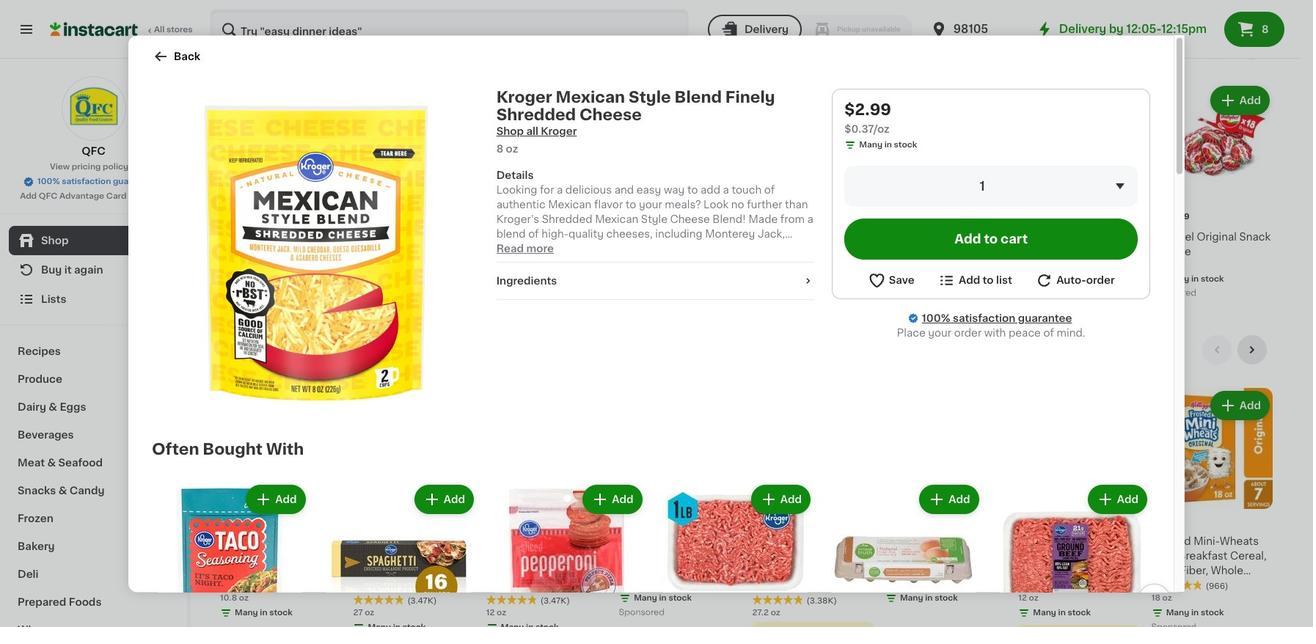 Task type: describe. For each thing, give the bounding box(es) containing it.
kroger mexican style blend finely shredded cheese shop all kroger 8 oz
[[497, 89, 776, 153]]

including
[[656, 228, 703, 239]]

1 vertical spatial 100%
[[923, 313, 951, 323]]

12 oz for $
[[1019, 595, 1039, 603]]

sponsored badge image for babybel original snack cheese
[[1152, 289, 1197, 298]]

buy for 8
[[757, 538, 774, 546]]

giant
[[753, 581, 781, 591]]

many down chex on the bottom right of page
[[1034, 609, 1057, 617]]

deli link
[[9, 561, 178, 589]]

buy for 5
[[1023, 538, 1040, 546]]

style for kroger mexican style blend finely shredded cheese shop all kroger 8 oz
[[629, 89, 671, 104]]

99 inside the $ 10 99
[[1047, 213, 1058, 221]]

in inside kroger sharp cheddar shredded cheese 8 oz many in stock
[[793, 275, 800, 283]]

cheese inside kroger mexican style blend finely shredded cheese 8 oz
[[220, 261, 260, 271]]

3
[[963, 232, 970, 242]]

free inside honey nut cheerios heart healthy gluten free breakfast cereal
[[220, 566, 243, 576]]

100% inside button
[[38, 178, 60, 186]]

other
[[724, 258, 752, 268]]

(1.03k)
[[940, 568, 969, 576]]

gluten-free for 8
[[754, 501, 805, 509]]

8 buy any 2, save $1 cinnamon toast crunch breakfast cereal
[[353, 517, 443, 591]]

in down honey nut cheerios heart healthy gluten free breakfast cereal
[[260, 609, 268, 617]]

many in stock down 13.5 oz at the right of the page
[[901, 595, 958, 603]]

10
[[1027, 212, 1045, 227]]

many down 9 oz
[[634, 595, 658, 603]]

meat
[[18, 458, 45, 468]]

shredded inside the kroger mexican style blend finely shredded cheese shop all kroger 8 oz
[[497, 106, 576, 122]]

inspired
[[497, 272, 538, 283]]

to left list
[[983, 275, 994, 285]]

lists link
[[9, 285, 178, 314]]

cheerios for 5
[[279, 537, 325, 547]]

to up meals?
[[688, 184, 698, 195]]

instacart logo image
[[50, 21, 138, 38]]

1 vertical spatial 24
[[1019, 260, 1030, 268]]

cinnamon toast crunch breakfast cereal
[[486, 551, 576, 591]]

9 oz
[[620, 580, 637, 588]]

farmstyle inside tillamook farmstyle medium cheddar cheese slices
[[538, 232, 590, 242]]

buy any 2, save $1 for 5
[[1023, 538, 1099, 546]]

again
[[74, 265, 103, 275]]

marin
[[620, 232, 649, 242]]

beverages
[[18, 430, 74, 440]]

toast inside 8 buy any 2, save $1 cinnamon toast crunch breakfast cereal
[[409, 551, 437, 562]]

heart for buy any 2, save $1
[[753, 566, 782, 576]]

1 vertical spatial satisfaction
[[953, 313, 1016, 323]]

$ 5 99 for buy
[[1022, 517, 1050, 532]]

any for 99
[[509, 538, 525, 546]]

gluten inside honey nut cheerios heart healthy gluten free breakfast cereal
[[295, 551, 330, 562]]

gluten-free keto
[[621, 501, 697, 509]]

produce
[[18, 374, 62, 385]]

99 inside the $ 4 99
[[507, 213, 518, 221]]

1 vertical spatial blend
[[679, 243, 708, 253]]

breakfast inside honey nut cheerios heart healthy gluten free breakfast cereal
[[246, 566, 295, 576]]

8 inside button
[[1263, 24, 1270, 35]]

finely inside "organic valley 3 cheese organic finely shredded mexican cheese blend"
[[972, 246, 1003, 257]]

5 for buy
[[1027, 517, 1038, 532]]

0 vertical spatial 4
[[495, 212, 506, 227]]

0 vertical spatial 24
[[1055, 246, 1068, 257]]

monterey
[[706, 228, 756, 239]]

(3.38k) for buy any 2, save $1
[[807, 598, 838, 606]]

1 horizontal spatial qfc
[[82, 146, 106, 156]]

$1 for 5
[[1090, 538, 1099, 546]]

8 button
[[1225, 12, 1285, 47]]

delivery for delivery
[[745, 24, 789, 35]]

blend inside $ 8 tillamook farmstyle thick cut mexican 4 cheese blend shredded cheese
[[396, 261, 426, 271]]

shop inside the kroger mexican style blend finely shredded cheese shop all kroger 8 oz
[[497, 126, 524, 136]]

original inside babybel original snack cheese 18 each many in stock
[[1198, 232, 1238, 242]]

tillamook inside $ 8 tillamook farmstyle thick cut mexican 4 cheese blend shredded cheese
[[353, 232, 403, 242]]

$ up honey nut cheerios heart healthy gluten free breakfast cereal
[[223, 518, 229, 526]]

burritos,
[[657, 258, 700, 268]]

0 horizontal spatial your
[[555, 258, 578, 268]]

grain,
[[1152, 581, 1183, 591]]

bakery
[[18, 542, 55, 552]]

tacos,
[[623, 258, 654, 268]]

12 for $
[[1019, 595, 1028, 603]]

view all (50+) button for 10
[[1098, 30, 1191, 60]]

$ inside the $ 8 99
[[756, 518, 761, 526]]

$ up kroger mexican style blend finely shredded cheese 8 oz
[[223, 213, 229, 221]]

qfc link
[[61, 76, 126, 159]]

free inside rice chex gluten free breakfast cereal
[[1111, 551, 1134, 562]]

gluten- inside product group
[[621, 501, 653, 509]]

slices
[[529, 261, 560, 271]]

crunch inside 8 buy any 2, save $1 cinnamon toast crunch breakfast cereal
[[353, 566, 391, 576]]

oz inside kroger sharp cheddar shredded cheese 8 oz many in stock
[[760, 260, 770, 268]]

$ inside $ 8 tillamook farmstyle thick cut mexican 4 cheese blend shredded cheese
[[356, 213, 362, 221]]

qfc logo image
[[61, 76, 126, 141]]

delivery for delivery by 12:05-12:15pm
[[1060, 23, 1107, 35]]

$ inside $ 11 catalina crunch chocolate peanut butter, keto friendly cereal
[[623, 518, 628, 526]]

breakfast inside rice chex gluten free breakfast cereal
[[1019, 566, 1068, 576]]

buy any 2, save $1 for 99
[[491, 538, 566, 546]]

$ inside $ 13 99
[[623, 213, 628, 221]]

98105 button
[[931, 9, 1019, 50]]

to left cart
[[985, 233, 998, 244]]

99 inside $ 13 99
[[647, 213, 658, 221]]

1 horizontal spatial a
[[723, 184, 730, 195]]

4 inside $ 8 tillamook farmstyle thick cut mexican 4 cheese blend shredded cheese
[[451, 246, 458, 257]]

12:15pm
[[1162, 23, 1208, 35]]

details
[[497, 170, 534, 180]]

prepared foods link
[[9, 589, 178, 617]]

(3.47k) for 12 oz
[[541, 598, 570, 606]]

98105
[[954, 23, 989, 35]]

cheese
[[638, 243, 676, 253]]

1 field
[[845, 165, 1139, 206]]

add
[[701, 184, 721, 195]]

2 vertical spatial your
[[929, 327, 952, 338]]

many in stock down (586)
[[1034, 609, 1092, 617]]

keto inside $ 11 catalina crunch chocolate peanut butter, keto friendly cereal
[[657, 566, 681, 576]]

lb
[[359, 290, 367, 298]]

in down kroger mexican style blend finely shredded cheese 8 oz
[[260, 290, 268, 298]]

cheese inside marin french cheese co. triple crème brie 8 oz
[[689, 232, 729, 242]]

frosted inside frosted mini-wheats cold breakfast cereal, high-fiber, whole grain, original
[[1152, 537, 1192, 547]]

with
[[985, 327, 1007, 338]]

100% satisfaction guarantee link
[[923, 311, 1073, 325]]

cheddar,
[[497, 243, 544, 253]]

chocolate
[[620, 551, 673, 562]]

breakfast inside frosted mini-wheats cold breakfast cereal, high-fiber, whole grain, original
[[1179, 551, 1228, 562]]

2, for 5
[[1059, 538, 1067, 546]]

any inside 8 buy any 2, save $1 cinnamon toast crunch breakfast cereal
[[376, 538, 391, 546]]

& for meat
[[47, 458, 56, 468]]

delivery by 12:05-12:15pm
[[1060, 23, 1208, 35]]

1 vertical spatial of
[[529, 228, 539, 239]]

100% satisfaction guarantee button
[[23, 173, 164, 188]]

all for 2
[[1132, 40, 1144, 50]]

13.5 oz
[[886, 580, 914, 588]]

15 99
[[1161, 212, 1190, 227]]

each inside babybel original snack cheese 18 each many in stock
[[1163, 260, 1184, 268]]

view all (50+) for 10
[[1104, 40, 1175, 50]]

gluten- for honey nut cheerios heart healthy cereal, giant size box
[[754, 501, 786, 509]]

many in stock down kroger mexican style blend finely shredded cheese 8 oz
[[235, 290, 293, 298]]

frozen link
[[9, 505, 178, 533]]

cinnamon inside cinnamon toast crunch breakfast cereal
[[486, 551, 539, 562]]

1 vertical spatial qfc
[[39, 192, 57, 200]]

$ 11 catalina crunch chocolate peanut butter, keto friendly cereal
[[620, 517, 725, 591]]

bakery link
[[9, 533, 178, 561]]

to down 'more'
[[542, 258, 552, 268]]

peanut
[[676, 551, 712, 562]]

27.2
[[753, 609, 769, 617]]

nut for buy any 2, save $1
[[790, 551, 808, 562]]

butter,
[[620, 566, 654, 576]]

read more
[[497, 243, 554, 253]]

free inside product group
[[653, 501, 671, 509]]

cereal inside 8 buy any 2, save $1 cinnamon toast crunch breakfast cereal
[[353, 581, 387, 591]]

cereal inside honey nut cheerios heart healthy gluten free breakfast cereal
[[297, 566, 331, 576]]

many inside kroger sharp cheddar shredded cheese 8 oz many in stock
[[767, 275, 791, 283]]

to right the card
[[129, 192, 137, 200]]

1 vertical spatial and
[[546, 243, 566, 253]]

view for 13
[[1104, 40, 1130, 50]]

no
[[732, 199, 745, 209]]

nut for 5
[[257, 537, 276, 547]]

tillamook farmstyle medium cheddar cheese slices
[[486, 232, 590, 271]]

shredded inside $ 8 tillamook farmstyle thick cut mexican 4 cheese blend shredded cheese
[[353, 276, 404, 286]]

many in stock down 10.8 oz
[[235, 609, 293, 617]]

style inside looking for a delicious and easy way to add a touch of authentic mexican flavor to your meals? look no further than kroger's shredded mexican style cheese blend! made from a blend of high-quality cheeses, including monterey jack, cheddar, and asadero, this cheese blend is the perfect addition to your favorite tacos, burritos, and other mexican- inspired dishes.
[[641, 214, 668, 224]]

$ 8 99
[[756, 517, 784, 532]]

item carousel region containing add
[[131, 476, 1172, 628]]

keto up 13
[[621, 196, 641, 204]]

8 inside marin french cheese co. triple crème brie 8 oz
[[620, 260, 625, 268]]

organic valley 3 cheese organic finely shredded mexican cheese blend
[[886, 232, 1003, 286]]

further
[[747, 199, 783, 209]]

free up chex on the bottom right of page
[[1052, 501, 1071, 509]]

gluten-free for 5
[[1021, 501, 1071, 509]]

$1 inside 8 buy any 2, save $1 cinnamon toast crunch breakfast cereal
[[424, 538, 433, 546]]

cheddar inside kroger sharp cheddar shredded cheese 8 oz many in stock
[[823, 232, 867, 242]]

0 horizontal spatial blend
[[497, 228, 526, 239]]

12 for 6
[[486, 609, 495, 617]]

deli
[[18, 570, 39, 580]]

all stores
[[154, 26, 193, 34]]

cereal inside rice chex gluten free breakfast cereal
[[1071, 566, 1105, 576]]

cart
[[1001, 233, 1028, 244]]

2, for 8
[[793, 538, 800, 546]]

many down '$0.37/oz'
[[860, 140, 883, 148]]

healthy for buy any 2, save $1
[[784, 566, 825, 576]]

any for 5
[[1042, 538, 1057, 546]]

1 for 1 lb
[[353, 290, 357, 298]]

wheats
[[1221, 537, 1260, 547]]

many in stock down '$0.37/oz'
[[860, 140, 918, 148]]

advantage
[[59, 192, 104, 200]]

blend inside the kroger mexican style blend finely shredded cheese shop all kroger 8 oz
[[675, 89, 722, 104]]

18 inside babybel original snack cheese 18 each many in stock
[[1152, 260, 1161, 268]]

back
[[174, 51, 200, 61]]

buy any 2, save $1 for 8
[[757, 538, 832, 546]]

shredded inside kroger sharp cheddar shredded cheese 8 oz many in stock
[[753, 246, 803, 257]]

99 up jack,
[[772, 213, 784, 221]]

kroger
[[541, 126, 577, 136]]

made
[[749, 214, 778, 224]]

meals?
[[665, 199, 701, 209]]

blend!
[[713, 214, 746, 224]]

in down the fiber,
[[1192, 609, 1200, 617]]

in down "chocolate"
[[660, 595, 667, 603]]

toast inside cinnamon toast crunch breakfast cereal
[[542, 551, 570, 562]]

shredded inside kroger mexican style blend finely shredded cheese 8 oz
[[286, 246, 337, 257]]

breakfast inside 8 buy any 2, save $1 cinnamon toast crunch breakfast cereal
[[394, 566, 443, 576]]

many down 18 oz
[[1167, 609, 1190, 617]]

cheese,
[[1048, 232, 1090, 242]]

from
[[781, 214, 805, 224]]

$ 13 99
[[623, 212, 658, 227]]

$ 4 99
[[489, 212, 518, 227]]

keto up the $ 4 99
[[488, 196, 508, 204]]

99 inside the $ 8 99
[[773, 518, 784, 526]]

mexican inside kroger mexican style blend finely shredded cheese 8 oz
[[257, 232, 301, 242]]

2 horizontal spatial a
[[808, 214, 814, 224]]

gluten- for honey nut cheerios heart healthy gluten free breakfast cereal
[[222, 501, 253, 509]]

original inside kellogg's frosted flakes original
[[921, 551, 961, 562]]

foods
[[69, 598, 102, 608]]

100% satisfaction guarantee inside button
[[38, 178, 156, 186]]

stores
[[167, 26, 193, 34]]

save for 8
[[802, 538, 822, 546]]

save
[[889, 275, 915, 285]]

product group containing 11
[[620, 388, 741, 621]]

recipes
[[18, 346, 61, 357]]

6 for 6 oz
[[886, 290, 891, 298]]

view all (50+) for buy any 2, save $1
[[1104, 345, 1175, 355]]

0 vertical spatial organic
[[886, 232, 927, 242]]

beverages link
[[9, 421, 178, 449]]

frigo
[[1019, 232, 1045, 242]]

save inside 8 buy any 2, save $1 cinnamon toast crunch breakfast cereal
[[403, 538, 422, 546]]

$2.99
[[845, 101, 892, 117]]

2, for 99
[[527, 538, 534, 546]]

$ 10 99
[[1022, 212, 1058, 227]]

stock inside babybel original snack cheese 18 each many in stock
[[1202, 275, 1225, 283]]

99 inside 6 99
[[507, 518, 518, 526]]

(50+) for buy any 2, save $1
[[1147, 345, 1175, 355]]

$ 5 99 for organic
[[889, 212, 917, 227]]

cheddar inside tillamook farmstyle medium cheddar cheese slices
[[531, 246, 576, 257]]

place your order with peace of mind.
[[898, 327, 1086, 338]]

order inside button
[[1087, 275, 1115, 285]]

cinnamon inside 8 buy any 2, save $1 cinnamon toast crunch breakfast cereal
[[353, 551, 406, 562]]

kroger for kroger sharp cheddar shredded cheese 8 oz many in stock
[[753, 232, 787, 242]]

policy
[[103, 163, 129, 171]]

many down thick
[[368, 304, 391, 312]]

8 inside kroger sharp cheddar shredded cheese 8 oz many in stock
[[753, 260, 758, 268]]

1 vertical spatial view
[[50, 163, 70, 171]]

oz inside kroger mexican style blend finely shredded cheese 8 oz
[[228, 275, 237, 283]]

bought
[[203, 441, 263, 457]]

0 vertical spatial your
[[639, 199, 663, 209]]

candy
[[70, 486, 105, 496]]

mexican inside the kroger mexican style blend finely shredded cheese shop all kroger 8 oz
[[556, 89, 625, 104]]

perfect
[[741, 243, 779, 253]]

item carousel region containing breakfast
[[220, 335, 1274, 628]]

1 horizontal spatial of
[[765, 184, 775, 195]]

asadero,
[[568, 243, 614, 253]]

product group containing 15
[[1152, 83, 1274, 301]]

box
[[807, 581, 827, 591]]

all
[[154, 26, 165, 34]]

free up honey nut cheerios heart healthy cereal, giant size box
[[786, 501, 805, 509]]

many down 13.5 oz at the right of the page
[[901, 595, 924, 603]]

0 horizontal spatial shop
[[41, 236, 69, 246]]

ingredients
[[497, 275, 557, 286]]

buy left "it"
[[41, 265, 62, 275]]

8 inside 8 buy any 2, save $1 cinnamon toast crunch breakfast cereal
[[362, 517, 372, 532]]

1 horizontal spatial organic
[[928, 246, 969, 257]]

shredded inside "organic valley 3 cheese organic finely shredded mexican cheese blend"
[[886, 261, 936, 271]]

product group containing 10
[[1019, 83, 1140, 271]]

6 oz
[[886, 290, 903, 298]]

buy inside 8 buy any 2, save $1 cinnamon toast crunch breakfast cereal
[[358, 538, 374, 546]]

2 for kroger sharp cheddar shredded cheese
[[761, 212, 771, 227]]



Task type: vqa. For each thing, say whether or not it's contained in the screenshot.
the left delivery by 1:55pm
no



Task type: locate. For each thing, give the bounding box(es) containing it.
kellogg's frosted flakes original
[[886, 537, 975, 562]]

0 horizontal spatial heart
[[220, 551, 249, 562]]

ingredients button
[[497, 273, 815, 288]]

&
[[49, 402, 57, 413], [47, 458, 56, 468], [59, 486, 67, 496]]

2 gluten- from the left
[[621, 501, 653, 509]]

5 for organic
[[894, 212, 904, 227]]

2 2, from the left
[[527, 538, 534, 546]]

2 view all (50+) button from the top
[[1098, 335, 1191, 365]]

thick
[[353, 246, 381, 257]]

cereal inside $ 11 catalina crunch chocolate peanut butter, keto friendly cereal
[[620, 581, 653, 591]]

look
[[704, 199, 729, 209]]

frosted mini-wheats cold breakfast cereal, high-fiber, whole grain, original
[[1152, 537, 1267, 591]]

sponsored badge image
[[620, 1, 664, 9], [1152, 289, 1197, 298], [620, 609, 664, 617], [1152, 624, 1197, 628]]

1 $ 2 99 from the left
[[223, 212, 251, 227]]

100% satisfaction guarantee down view pricing policy link
[[38, 178, 156, 186]]

18 down babybel
[[1152, 260, 1161, 268]]

1 (3.47k) from the left
[[408, 598, 437, 606]]

& for dairy
[[49, 402, 57, 413]]

0 horizontal spatial of
[[529, 228, 539, 239]]

1 18 from the top
[[1152, 260, 1161, 268]]

12 oz
[[1019, 595, 1039, 603], [486, 609, 507, 617]]

many down kroger mexican style blend finely shredded cheese 8 oz
[[235, 290, 258, 298]]

view pricing policy link
[[50, 161, 137, 173]]

& left "eggs" on the bottom
[[49, 402, 57, 413]]

qfc left advantage
[[39, 192, 57, 200]]

oz inside marin french cheese co. triple crème brie 8 oz
[[627, 260, 637, 268]]

99 inside 15 99
[[1179, 213, 1190, 221]]

breakfast inside cinnamon toast crunch breakfast cereal
[[527, 566, 576, 576]]

1 vertical spatial (50+)
[[1147, 345, 1175, 355]]

product group
[[220, 83, 342, 303], [353, 83, 475, 318], [486, 83, 608, 300], [620, 83, 741, 284], [753, 83, 874, 288], [886, 83, 1007, 300], [1019, 83, 1140, 271], [1152, 83, 1274, 301], [220, 388, 342, 622], [353, 388, 475, 628], [620, 388, 741, 621], [753, 388, 874, 628], [1019, 388, 1140, 628], [1152, 388, 1274, 628], [152, 482, 309, 628], [320, 482, 477, 628], [489, 482, 646, 628], [657, 482, 814, 628], [826, 482, 983, 628], [994, 482, 1151, 628]]

item carousel region containing cheese
[[220, 30, 1274, 323]]

1 vertical spatial view all (50+)
[[1104, 345, 1175, 355]]

flavor
[[595, 199, 623, 209]]

1 vertical spatial your
[[555, 258, 578, 268]]

cheerios inside honey nut cheerios heart healthy cereal, giant size box
[[811, 551, 858, 562]]

$ 2 99 up jack,
[[756, 212, 784, 227]]

honey up 10.8 oz
[[220, 537, 255, 547]]

2 farmstyle from the left
[[538, 232, 590, 242]]

keto up $ 11 catalina crunch chocolate peanut butter, keto friendly cereal
[[677, 501, 697, 509]]

3 gluten- from the left
[[754, 501, 786, 509]]

3 buy any 2, save $1 from the left
[[1023, 538, 1099, 546]]

dairy & eggs
[[18, 402, 86, 413]]

honey up giant
[[753, 551, 787, 562]]

buy up 27 oz
[[358, 538, 374, 546]]

save for 99
[[536, 538, 555, 546]]

kroger mexican style blend finely shredded cheese image
[[164, 100, 469, 405]]

0 vertical spatial original
[[1198, 232, 1238, 242]]

this
[[616, 243, 635, 253]]

6 for 6 99
[[495, 517, 505, 532]]

(23)
[[408, 278, 424, 286]]

view all (50+) button for buy any 2, save $1
[[1098, 335, 1191, 365]]

crunch inside cinnamon toast crunch breakfast cereal
[[486, 566, 524, 576]]

99 right 13
[[647, 213, 658, 221]]

shop up the details
[[497, 126, 524, 136]]

1 up add to cart
[[980, 180, 986, 192]]

1 horizontal spatial $ 2 99
[[756, 212, 784, 227]]

kroger inside the kroger mexican style blend finely shredded cheese shop all kroger 8 oz
[[497, 89, 553, 104]]

1 horizontal spatial 12 oz
[[1019, 595, 1039, 603]]

0 horizontal spatial satisfaction
[[62, 178, 111, 186]]

& left candy
[[59, 486, 67, 496]]

$ 5 99 up the rice at the bottom of the page
[[1022, 517, 1050, 532]]

1 2 from the left
[[229, 212, 238, 227]]

farmstyle inside $ 8 tillamook farmstyle thick cut mexican 4 cheese blend shredded cheese
[[405, 232, 456, 242]]

1 horizontal spatial tillamook
[[486, 232, 536, 242]]

crunch inside $ 11 catalina crunch chocolate peanut butter, keto friendly cereal
[[664, 537, 702, 547]]

buy any 2, save $1 down the $ 8 99
[[757, 538, 832, 546]]

french
[[651, 232, 687, 242]]

eggs
[[60, 402, 86, 413]]

$ 2 99 for kroger sharp cheddar shredded cheese
[[756, 212, 784, 227]]

sponsored badge image for catalina crunch chocolate peanut butter, keto friendly cereal
[[620, 609, 664, 617]]

& for snacks
[[59, 486, 67, 496]]

0 vertical spatial cheerios
[[279, 537, 325, 547]]

5 up honey nut cheerios heart healthy gluten free breakfast cereal
[[229, 517, 239, 532]]

sharp
[[790, 232, 820, 242]]

finely
[[726, 89, 776, 104], [253, 246, 284, 257], [972, 246, 1003, 257]]

0 horizontal spatial each
[[1032, 260, 1052, 268]]

1 horizontal spatial healthy
[[784, 566, 825, 576]]

friendly
[[684, 566, 725, 576]]

1 farmstyle from the left
[[405, 232, 456, 242]]

2, inside 8 buy any 2, save $1 cinnamon toast crunch breakfast cereal
[[393, 538, 401, 546]]

0 horizontal spatial order
[[955, 327, 982, 338]]

0 horizontal spatial frosted
[[936, 537, 975, 547]]

item carousel region
[[220, 30, 1274, 323], [220, 335, 1274, 628], [131, 476, 1172, 628]]

0 vertical spatial satisfaction
[[62, 178, 111, 186]]

mexican inside "organic valley 3 cheese organic finely shredded mexican cheese blend"
[[939, 261, 982, 271]]

gluten inside rice chex gluten free breakfast cereal
[[1074, 551, 1109, 562]]

add to list
[[959, 275, 1013, 285]]

qfc
[[82, 146, 106, 156], [39, 192, 57, 200]]

(3.38k) for 5
[[275, 583, 305, 591]]

buy any 2, save $1 up chex on the bottom right of page
[[1023, 538, 1099, 546]]

4 any from the left
[[1042, 538, 1057, 546]]

4 2, from the left
[[1059, 538, 1067, 546]]

2 toast from the left
[[542, 551, 570, 562]]

$ 2 99 for kroger mexican style blend finely shredded cheese
[[223, 212, 251, 227]]

0 horizontal spatial kroger
[[220, 232, 255, 242]]

snacks & candy link
[[9, 477, 178, 505]]

free up honey nut cheerios heart healthy gluten free breakfast cereal
[[253, 501, 272, 509]]

tillamook inside tillamook farmstyle medium cheddar cheese slices
[[486, 232, 536, 242]]

(3.38k)
[[275, 583, 305, 591], [807, 598, 838, 606]]

1 horizontal spatial $ 5 99
[[889, 212, 917, 227]]

by
[[1110, 23, 1124, 35]]

2 horizontal spatial gluten-free
[[1021, 501, 1071, 509]]

0 horizontal spatial 100%
[[38, 178, 60, 186]]

1 view all (50+) button from the top
[[1098, 30, 1191, 60]]

5 for honey
[[229, 517, 239, 532]]

0 horizontal spatial 2
[[229, 212, 238, 227]]

0 vertical spatial honey
[[220, 537, 255, 547]]

free up 10.8
[[220, 566, 243, 576]]

2 $ 2 99 from the left
[[756, 212, 784, 227]]

2 $1 from the left
[[557, 538, 566, 546]]

finely inside the kroger mexican style blend finely shredded cheese shop all kroger 8 oz
[[726, 89, 776, 104]]

1 horizontal spatial 24
[[1055, 246, 1068, 257]]

2 up jack,
[[761, 212, 771, 227]]

1 vertical spatial nut
[[790, 551, 808, 562]]

12 oz for 6
[[486, 609, 507, 617]]

1 vertical spatial heart
[[753, 566, 782, 576]]

nut inside honey nut cheerios heart healthy gluten free breakfast cereal
[[257, 537, 276, 547]]

it
[[64, 265, 72, 275]]

$ 5 99 up "organic valley 3 cheese organic finely shredded mexican cheese blend"
[[889, 212, 917, 227]]

product group containing 4
[[486, 83, 608, 300]]

shredded
[[497, 106, 576, 122], [542, 214, 593, 224], [286, 246, 337, 257], [753, 246, 803, 257], [886, 261, 936, 271], [353, 276, 404, 286]]

sponsored badge image for frosted mini-wheats cold breakfast cereal, high-fiber, whole grain, original
[[1152, 624, 1197, 628]]

$2.99 $0.37/oz
[[845, 101, 892, 134]]

guarantee inside 100% satisfaction guarantee link
[[1019, 313, 1073, 323]]

card
[[106, 192, 127, 200]]

heart for 5
[[220, 551, 249, 562]]

1 horizontal spatial crunch
[[486, 566, 524, 576]]

8 inside kroger mexican style blend finely shredded cheese 8 oz
[[220, 275, 226, 283]]

2 vertical spatial all
[[1132, 345, 1144, 355]]

1 horizontal spatial (3.47k)
[[541, 598, 570, 606]]

healthy inside honey nut cheerios heart healthy cereal, giant size box
[[784, 566, 825, 576]]

honey inside honey nut cheerios heart healthy gluten free breakfast cereal
[[220, 537, 255, 547]]

authentic
[[497, 199, 546, 209]]

2 buy any 2, save $1 from the left
[[757, 538, 832, 546]]

crunch up peanut
[[664, 537, 702, 547]]

2 for kroger mexican style blend finely shredded cheese
[[229, 212, 238, 227]]

blend up read
[[497, 228, 526, 239]]

heart up 10.8 oz
[[220, 551, 249, 562]]

with
[[266, 441, 304, 457]]

in inside babybel original snack cheese 18 each many in stock
[[1192, 275, 1200, 283]]

$ up save button
[[889, 213, 894, 221]]

3 gluten-free from the left
[[1021, 501, 1071, 509]]

organic left valley at the top
[[886, 232, 927, 242]]

1 horizontal spatial finely
[[726, 89, 776, 104]]

is
[[711, 243, 719, 253]]

frigo cheese, original, string, 24 pack 24 each
[[1019, 232, 1135, 268]]

gluten- down the bought
[[222, 501, 253, 509]]

heart inside honey nut cheerios heart healthy gluten free breakfast cereal
[[220, 551, 249, 562]]

shop
[[497, 126, 524, 136], [41, 236, 69, 246]]

in down rice chex gluten free breakfast cereal
[[1059, 609, 1066, 617]]

kroger for kroger mexican style blend finely shredded cheese shop all kroger 8 oz
[[497, 89, 553, 104]]

$ up the rice at the bottom of the page
[[1022, 518, 1027, 526]]

0 vertical spatial shop
[[497, 126, 524, 136]]

gluten- for rice chex gluten free breakfast cereal
[[1021, 501, 1052, 509]]

brie
[[708, 246, 728, 257]]

heart inside honey nut cheerios heart healthy cereal, giant size box
[[753, 566, 782, 576]]

many in stock down (966)
[[1167, 609, 1225, 617]]

1 gluten- from the left
[[222, 501, 253, 509]]

0 vertical spatial 6
[[886, 290, 891, 298]]

99 up "organic valley 3 cheese organic finely shredded mexican cheese blend"
[[906, 213, 917, 221]]

meat & seafood link
[[9, 449, 178, 477]]

looking
[[497, 184, 538, 195]]

babybel
[[1152, 232, 1195, 242]]

2,
[[393, 538, 401, 546], [527, 538, 534, 546], [793, 538, 800, 546], [1059, 538, 1067, 546]]

0 horizontal spatial nut
[[257, 537, 276, 547]]

0 vertical spatial and
[[615, 184, 634, 195]]

style inside kroger mexican style blend finely shredded cheese 8 oz
[[304, 232, 330, 242]]

blend inside "organic valley 3 cheese organic finely shredded mexican cheese blend"
[[928, 276, 958, 286]]

cheese inside looking for a delicious and easy way to add a touch of authentic mexican flavor to your meals? look no further than kroger's shredded mexican style cheese blend! made from a blend of high-quality cheeses, including monterey jack, cheddar, and asadero, this cheese blend is the perfect addition to your favorite tacos, burritos, and other mexican- inspired dishes.
[[671, 214, 710, 224]]

1 horizontal spatial buy any 2, save $1
[[757, 538, 832, 546]]

$0.37/oz
[[845, 123, 890, 134]]

2 tillamook from the left
[[486, 232, 536, 242]]

blend inside kroger mexican style blend finely shredded cheese 8 oz
[[220, 246, 250, 257]]

1 horizontal spatial shop
[[497, 126, 524, 136]]

12 down the rice at the bottom of the page
[[1019, 595, 1028, 603]]

in down cut
[[393, 304, 401, 312]]

snacks & candy
[[18, 486, 105, 496]]

for
[[540, 184, 555, 195]]

a right for
[[557, 184, 563, 195]]

0 vertical spatial of
[[765, 184, 775, 195]]

read
[[497, 243, 524, 253]]

delivery button
[[708, 15, 802, 44]]

1 vertical spatial 12 oz
[[486, 609, 507, 617]]

cheerios for buy any 2, save $1
[[811, 551, 858, 562]]

12
[[1019, 595, 1028, 603], [486, 609, 495, 617]]

$ inside the $ 4 99
[[489, 213, 495, 221]]

many in stock down (23)
[[368, 304, 426, 312]]

1 any from the left
[[376, 538, 391, 546]]

seafood
[[58, 458, 103, 468]]

crunch down 6 99
[[486, 566, 524, 576]]

to up 13
[[626, 199, 637, 209]]

each down string,
[[1032, 260, 1052, 268]]

many down mexican-
[[767, 275, 791, 283]]

1 vertical spatial cereal,
[[828, 566, 864, 576]]

(586)
[[1073, 583, 1096, 591]]

2 (3.47k) from the left
[[541, 598, 570, 606]]

1 horizontal spatial and
[[615, 184, 634, 195]]

(3.47k) for 27 oz
[[408, 598, 437, 606]]

1 vertical spatial style
[[641, 214, 668, 224]]

fiber,
[[1181, 566, 1209, 576]]

99 right 15
[[1179, 213, 1190, 221]]

12 oz down cinnamon toast crunch breakfast cereal in the bottom of the page
[[486, 609, 507, 617]]

easy
[[637, 184, 662, 195]]

$ inside the $ 10 99
[[1022, 213, 1027, 221]]

1 buy any 2, save $1 from the left
[[491, 538, 566, 546]]

view for 11
[[1104, 345, 1130, 355]]

1 horizontal spatial frosted
[[1152, 537, 1192, 547]]

6 up cinnamon toast crunch breakfast cereal in the bottom of the page
[[495, 517, 505, 532]]

many down 10.8 oz
[[235, 609, 258, 617]]

(50+) for 10
[[1147, 40, 1175, 50]]

8 inside the kroger mexican style blend finely shredded cheese shop all kroger 8 oz
[[497, 143, 504, 153]]

buy down the $ 8 99
[[757, 538, 774, 546]]

service type group
[[708, 15, 913, 44]]

$ down further
[[756, 213, 761, 221]]

original inside frosted mini-wheats cold breakfast cereal, high-fiber, whole grain, original
[[1185, 581, 1225, 591]]

organic down valley at the top
[[928, 246, 969, 257]]

all
[[1132, 40, 1144, 50], [527, 126, 539, 136], [1132, 345, 1144, 355]]

15
[[1161, 212, 1178, 227]]

2 horizontal spatial and
[[702, 258, 722, 268]]

1 vertical spatial view all (50+) button
[[1098, 335, 1191, 365]]

cheddar right the sharp at the right top
[[823, 232, 867, 242]]

marin french cheese co. triple crème brie 8 oz
[[620, 232, 729, 268]]

1 vertical spatial all
[[527, 126, 539, 136]]

each inside frigo cheese, original, string, 24 pack 24 each
[[1032, 260, 1052, 268]]

2 view all (50+) from the top
[[1104, 345, 1175, 355]]

addition
[[497, 258, 539, 268]]

any for 8
[[776, 538, 791, 546]]

kroger inside kroger sharp cheddar shredded cheese 8 oz many in stock
[[753, 232, 787, 242]]

8
[[1263, 24, 1270, 35], [497, 143, 504, 153], [362, 212, 372, 227], [620, 260, 625, 268], [753, 260, 758, 268], [220, 275, 226, 283], [362, 517, 372, 532], [761, 517, 772, 532]]

1 vertical spatial &
[[47, 458, 56, 468]]

honey inside honey nut cheerios heart healthy cereal, giant size box
[[753, 551, 787, 562]]

original up (1.03k) at the bottom right of the page
[[921, 551, 961, 562]]

1 horizontal spatial your
[[639, 199, 663, 209]]

2 horizontal spatial buy any 2, save $1
[[1023, 538, 1099, 546]]

nut
[[257, 537, 276, 547], [790, 551, 808, 562]]

your up dishes.
[[555, 258, 578, 268]]

5 up the rice at the bottom of the page
[[1027, 517, 1038, 532]]

1 cinnamon from the left
[[353, 551, 406, 562]]

chex
[[1045, 551, 1071, 562]]

cereal, for wheats
[[1231, 551, 1267, 562]]

1 toast from the left
[[409, 551, 437, 562]]

kroger inside kroger mexican style blend finely shredded cheese 8 oz
[[220, 232, 255, 242]]

1 vertical spatial honey
[[753, 551, 787, 562]]

finely for kroger mexican style blend finely shredded cheese 8 oz
[[253, 246, 284, 257]]

in down babybel
[[1192, 275, 1200, 283]]

honey for buy any 2, save $1
[[753, 551, 787, 562]]

blend down including
[[679, 243, 708, 253]]

style for kroger mexican style blend finely shredded cheese 8 oz
[[304, 232, 330, 242]]

healthy for 5
[[252, 551, 292, 562]]

27 oz
[[353, 609, 375, 617]]

in down mexican-
[[793, 275, 800, 283]]

1 $1 from the left
[[424, 538, 433, 546]]

1 vertical spatial 18
[[1152, 595, 1161, 603]]

1 vertical spatial healthy
[[784, 566, 825, 576]]

1 horizontal spatial cinnamon
[[486, 551, 539, 562]]

0 horizontal spatial organic
[[886, 232, 927, 242]]

dairy
[[18, 402, 46, 413]]

cereal, inside frosted mini-wheats cold breakfast cereal, high-fiber, whole grain, original
[[1231, 551, 1267, 562]]

99 up kroger mexican style blend finely shredded cheese 8 oz
[[240, 213, 251, 221]]

shredded up save
[[886, 261, 936, 271]]

rice
[[1019, 551, 1042, 562]]

shredded inside looking for a delicious and easy way to add a touch of authentic mexican flavor to your meals? look no further than kroger's shredded mexican style cheese blend! made from a blend of high-quality cheeses, including monterey jack, cheddar, and asadero, this cheese blend is the perfect addition to your favorite tacos, burritos, and other mexican- inspired dishes.
[[542, 214, 593, 224]]

2 gluten from the left
[[1074, 551, 1109, 562]]

0 vertical spatial all
[[1132, 40, 1144, 50]]

buy for 99
[[491, 538, 507, 546]]

0 vertical spatial style
[[629, 89, 671, 104]]

satisfaction up place your order with peace of mind.
[[953, 313, 1016, 323]]

(3.47k) down cinnamon toast crunch breakfast cereal in the bottom of the page
[[541, 598, 570, 606]]

and down high-
[[546, 243, 566, 253]]

1 (50+) from the top
[[1147, 40, 1175, 50]]

$1 for 99
[[557, 538, 566, 546]]

many inside babybel original snack cheese 18 each many in stock
[[1167, 275, 1190, 283]]

0 horizontal spatial $ 2 99
[[223, 212, 251, 227]]

2 vertical spatial style
[[304, 232, 330, 242]]

0 vertical spatial order
[[1087, 275, 1115, 285]]

2 (50+) from the top
[[1147, 345, 1175, 355]]

guarantee inside the 100% satisfaction guarantee button
[[113, 178, 156, 186]]

honey for 5
[[220, 537, 255, 547]]

18 down grain,
[[1152, 595, 1161, 603]]

4 gluten- from the left
[[1021, 501, 1052, 509]]

2 vertical spatial &
[[59, 486, 67, 496]]

cold
[[1152, 551, 1177, 562]]

kroger
[[497, 89, 553, 104], [220, 232, 255, 242], [753, 232, 787, 242]]

cereal, for cheerios
[[828, 566, 864, 576]]

1 horizontal spatial cheddar
[[823, 232, 867, 242]]

24 down string,
[[1019, 260, 1030, 268]]

99 up honey nut cheerios heart healthy gluten free breakfast cereal
[[240, 518, 251, 526]]

2 horizontal spatial finely
[[972, 246, 1003, 257]]

$1 for 8
[[824, 538, 832, 546]]

1 horizontal spatial farmstyle
[[538, 232, 590, 242]]

0 vertical spatial 100% satisfaction guarantee
[[38, 178, 156, 186]]

1 for 1
[[980, 180, 986, 192]]

2 cinnamon from the left
[[486, 551, 539, 562]]

2 2 from the left
[[761, 212, 771, 227]]

finely for kroger mexican style blend finely shredded cheese shop all kroger 8 oz
[[726, 89, 776, 104]]

1 horizontal spatial 6
[[886, 290, 891, 298]]

oz inside the kroger mexican style blend finely shredded cheese shop all kroger 8 oz
[[506, 143, 518, 153]]

oz
[[506, 143, 518, 153], [627, 260, 637, 268], [760, 260, 770, 268], [228, 275, 237, 283], [893, 290, 903, 298], [627, 580, 637, 588], [904, 580, 914, 588], [239, 595, 249, 603], [1030, 595, 1039, 603], [1163, 595, 1173, 603], [365, 609, 375, 617], [497, 609, 507, 617], [771, 609, 781, 617]]

0 horizontal spatial (3.47k)
[[408, 598, 437, 606]]

99 up honey nut cheerios heart healthy cereal, giant size box
[[773, 518, 784, 526]]

$ up catalina
[[623, 518, 628, 526]]

farmstyle up 'more'
[[538, 232, 590, 242]]

1 2, from the left
[[393, 538, 401, 546]]

3 2, from the left
[[793, 538, 800, 546]]

frosted up cold
[[1152, 537, 1192, 547]]

0 vertical spatial heart
[[220, 551, 249, 562]]

1 horizontal spatial toast
[[542, 551, 570, 562]]

100% satisfaction guarantee
[[38, 178, 156, 186], [923, 313, 1073, 323]]

mexican-
[[754, 258, 802, 268]]

cheese inside babybel original snack cheese 18 each many in stock
[[1152, 246, 1192, 257]]

cheese inside tillamook farmstyle medium cheddar cheese slices
[[486, 261, 526, 271]]

2 18 from the top
[[1152, 595, 1161, 603]]

1 vertical spatial original
[[921, 551, 961, 562]]

0 horizontal spatial delivery
[[745, 24, 789, 35]]

frosted inside kellogg's frosted flakes original
[[936, 537, 975, 547]]

1 tillamook from the left
[[353, 232, 403, 242]]

$ up thick
[[356, 213, 362, 221]]

1 horizontal spatial gluten-free
[[754, 501, 805, 509]]

$ 5 99 up honey nut cheerios heart healthy gluten free breakfast cereal
[[223, 517, 251, 532]]

product group containing 13
[[620, 83, 741, 284]]

cheese inside the kroger mexican style blend finely shredded cheese shop all kroger 8 oz
[[580, 106, 642, 122]]

nut inside honey nut cheerios heart healthy cereal, giant size box
[[790, 551, 808, 562]]

1 vertical spatial (3.38k)
[[807, 598, 838, 606]]

0 horizontal spatial cereal,
[[828, 566, 864, 576]]

order down pack
[[1087, 275, 1115, 285]]

1 vertical spatial guarantee
[[1019, 313, 1073, 323]]

stock inside kroger sharp cheddar shredded cheese 8 oz many in stock
[[802, 275, 825, 283]]

8 inside $ 8 tillamook farmstyle thick cut mexican 4 cheese blend shredded cheese
[[362, 212, 372, 227]]

kroger for kroger mexican style blend finely shredded cheese 8 oz
[[220, 232, 255, 242]]

1 horizontal spatial 5
[[894, 212, 904, 227]]

2 frosted from the left
[[1152, 537, 1192, 547]]

6
[[886, 290, 891, 298], [495, 517, 505, 532]]

24
[[1055, 246, 1068, 257], [1019, 260, 1030, 268]]

heart up giant
[[753, 566, 782, 576]]

looking for a delicious and easy way to add a touch of authentic mexican flavor to your meals? look no further than kroger's shredded mexican style cheese blend! made from a blend of high-quality cheeses, including monterey jack, cheddar, and asadero, this cheese blend is the perfect addition to your favorite tacos, burritos, and other mexican- inspired dishes.
[[497, 184, 814, 283]]

1 vertical spatial 4
[[451, 246, 458, 257]]

0 horizontal spatial $ 5 99
[[223, 517, 251, 532]]

1 horizontal spatial 100% satisfaction guarantee
[[923, 313, 1073, 323]]

in down '$0.37/oz'
[[885, 140, 893, 148]]

and down the brie
[[702, 258, 722, 268]]

many in stock down 9 oz
[[634, 595, 692, 603]]

(3.38k) down honey nut cheerios heart healthy gluten free breakfast cereal
[[275, 583, 305, 591]]

1 vertical spatial cheddar
[[531, 246, 576, 257]]

crunch
[[664, 537, 702, 547], [353, 566, 391, 576], [486, 566, 524, 576]]

1 horizontal spatial heart
[[753, 566, 782, 576]]

gluten- up the rice at the bottom of the page
[[1021, 501, 1052, 509]]

finely inside kroger mexican style blend finely shredded cheese 8 oz
[[253, 246, 284, 257]]

0 horizontal spatial honey
[[220, 537, 255, 547]]

0 vertical spatial cereal,
[[1231, 551, 1267, 562]]

all stores link
[[50, 9, 194, 50]]

2 each from the left
[[1163, 260, 1184, 268]]

1 gluten-free from the left
[[222, 501, 272, 509]]

cheerios inside honey nut cheerios heart healthy gluten free breakfast cereal
[[279, 537, 325, 547]]

1 gluten from the left
[[295, 551, 330, 562]]

gluten-free up the $ 8 99
[[754, 501, 805, 509]]

4 down authentic
[[495, 212, 506, 227]]

3 $1 from the left
[[824, 538, 832, 546]]

2 vertical spatial and
[[702, 258, 722, 268]]

in
[[885, 140, 893, 148], [793, 275, 800, 283], [1192, 275, 1200, 283], [260, 290, 268, 298], [393, 304, 401, 312], [660, 595, 667, 603], [926, 595, 933, 603], [260, 609, 268, 617], [1059, 609, 1066, 617], [1192, 609, 1200, 617]]

satisfaction inside button
[[62, 178, 111, 186]]

cheese inside kroger sharp cheddar shredded cheese 8 oz many in stock
[[806, 246, 846, 257]]

and
[[615, 184, 634, 195], [546, 243, 566, 253], [702, 258, 722, 268]]

all for buy any 2, save $1
[[1132, 345, 1144, 355]]

rice chex gluten free breakfast cereal
[[1019, 551, 1134, 576]]

mexican inside $ 8 tillamook farmstyle thick cut mexican 4 cheese blend shredded cheese
[[405, 246, 448, 257]]

$ up frigo
[[1022, 213, 1027, 221]]

1 frosted from the left
[[936, 537, 975, 547]]

shredded left thick
[[286, 246, 337, 257]]

save
[[139, 192, 158, 200], [403, 538, 422, 546], [536, 538, 555, 546], [802, 538, 822, 546], [1069, 538, 1088, 546]]

0 vertical spatial guarantee
[[113, 178, 156, 186]]

buy any 2, save $1 down 6 99
[[491, 538, 566, 546]]

your
[[639, 199, 663, 209], [555, 258, 578, 268], [929, 327, 952, 338]]

more
[[527, 243, 554, 253]]

2 gluten-free from the left
[[754, 501, 805, 509]]

27
[[353, 609, 363, 617]]

$ 5 99 for honey
[[223, 517, 251, 532]]

(3.47k) down 8 buy any 2, save $1 cinnamon toast crunch breakfast cereal at the bottom left of the page
[[408, 598, 437, 606]]

free left cold
[[1111, 551, 1134, 562]]

2 any from the left
[[509, 538, 525, 546]]

None search field
[[210, 9, 689, 50]]

and up flavor
[[615, 184, 634, 195]]

(3.38k) down the box
[[807, 598, 838, 606]]

1 horizontal spatial cereal,
[[1231, 551, 1267, 562]]

1 vertical spatial 100% satisfaction guarantee
[[923, 313, 1073, 323]]

3 any from the left
[[776, 538, 791, 546]]

all inside the kroger mexican style blend finely shredded cheese shop all kroger 8 oz
[[527, 126, 539, 136]]

recipes link
[[9, 338, 178, 366]]

99 up chex on the bottom right of page
[[1039, 518, 1050, 526]]

1 horizontal spatial kroger
[[497, 89, 553, 104]]

original down the fiber,
[[1185, 581, 1225, 591]]

cinnamon up 27 oz
[[353, 551, 406, 562]]

delivery inside button
[[745, 24, 789, 35]]

4 $1 from the left
[[1090, 538, 1099, 546]]

in down kellogg's frosted flakes original
[[926, 595, 933, 603]]

0 horizontal spatial a
[[557, 184, 563, 195]]

1 vertical spatial cheerios
[[811, 551, 858, 562]]

of up 'more'
[[529, 228, 539, 239]]

pricing
[[72, 163, 101, 171]]

gluten-
[[222, 501, 253, 509], [621, 501, 653, 509], [754, 501, 786, 509], [1021, 501, 1052, 509]]

59
[[1173, 518, 1184, 526]]

2 vertical spatial of
[[1044, 327, 1055, 338]]

your down "easy"
[[639, 199, 663, 209]]

babybel original snack cheese 18 each many in stock
[[1152, 232, 1272, 283]]

save for 5
[[1069, 538, 1088, 546]]

produce link
[[9, 366, 178, 393]]

1 view all (50+) from the top
[[1104, 40, 1175, 50]]

1 each from the left
[[1032, 260, 1052, 268]]

cereal, inside honey nut cheerios heart healthy cereal, giant size box
[[828, 566, 864, 576]]



